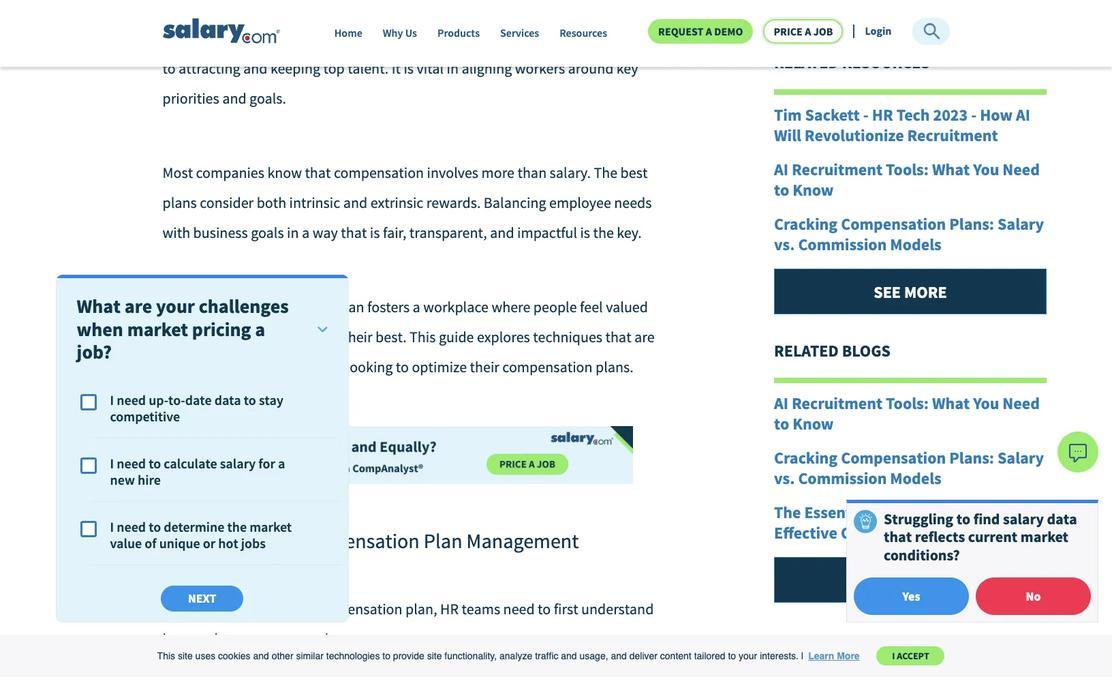 Task type: vqa. For each thing, say whether or not it's contained in the screenshot.
the top your
yes



Task type: describe. For each thing, give the bounding box(es) containing it.
motivated inside a thoughtful compensation plan fosters a workplace where people feel valued and motivated to perform at their best. this guide explores techniques that are most effective for companies looking to optimize their compensation plans.
[[190, 327, 254, 346]]

blogs
[[843, 340, 891, 361]]

market inside struggling to find salary data that reflects current market conditions?
[[1021, 527, 1069, 546]]

and down component
[[253, 651, 269, 662]]

what are your challenges when market pricing a job? document
[[56, 275, 349, 623]]

to inside struggling to find salary data that reflects current market conditions?
[[957, 509, 971, 528]]

to-
[[169, 391, 185, 408]]

what are your challenges when market pricing a job?
[[77, 294, 289, 364]]

need for competitive
[[117, 391, 146, 408]]

2 need from the top
[[1003, 393, 1041, 414]]

services link
[[501, 26, 540, 46]]

management
[[467, 528, 579, 554]]

salary for 1st cracking compensation plans: salary vs. commission models link
[[998, 213, 1045, 234]]

1 models from the top
[[891, 234, 942, 255]]

more for plans:
[[905, 282, 948, 303]]

2 vertical spatial ai
[[775, 393, 789, 414]]

related for related resources
[[775, 52, 839, 73]]

how inside tim sackett - hr tech 2023 - how ai will revolutionize recruitment
[[981, 104, 1013, 125]]

a inside i need to calculate salary for a new hire
[[278, 455, 285, 472]]

products
[[438, 26, 480, 39]]

understanding compensation plan management
[[163, 528, 579, 554]]

see for models
[[874, 282, 902, 303]]

content
[[661, 651, 692, 662]]

a inside there is an art to crafting and managing a compensation plan. these are the ones that keep employees motivated and drive business results. getting it right is key to attracting and keeping top talent. it is vital in aligning workers around key priorities and goals.
[[415, 0, 423, 18]]

that up intrinsic on the left of the page
[[305, 163, 331, 182]]

similar
[[296, 651, 324, 662]]

recruitment inside tim sackett - hr tech 2023 - how ai will revolutionize recruitment
[[908, 125, 999, 146]]

cracking for 1st cracking compensation plans: salary vs. commission models link from the bottom
[[775, 447, 838, 468]]

up-
[[149, 391, 169, 408]]

how
[[163, 630, 190, 649]]

1 vertical spatial recruitment
[[792, 159, 883, 180]]

that inside a thoughtful compensation plan fosters a workplace where people feel valued and motivated to perform at their best. this guide explores techniques that are most effective for companies looking to optimize their compensation plans.
[[606, 327, 632, 346]]

see more for how
[[874, 570, 948, 591]]

tim
[[775, 104, 802, 125]]

vs. for 1st cracking compensation plans: salary vs. commission models link from the bottom
[[775, 468, 795, 489]]

thoughtful
[[174, 297, 240, 316]]

keep
[[192, 29, 222, 48]]

a
[[163, 297, 171, 316]]

a inside what are your challenges when market pricing a job?
[[255, 317, 265, 342]]

involves
[[427, 163, 479, 182]]

need inside "to effectively manage a compensation plan, hr teams need to first understand how each component works."
[[504, 600, 535, 619]]

plans: for 1st cracking compensation plans: salary vs. commission models link from the bottom
[[950, 447, 995, 468]]

the essentials: how to craft an effective compensation plan link
[[775, 502, 1047, 543]]

job?
[[77, 340, 112, 364]]

commission for 1st cracking compensation plans: salary vs. commission models link
[[799, 234, 887, 255]]

effectively
[[181, 600, 245, 619]]

a left job
[[805, 25, 812, 38]]

salary inside i need to calculate salary for a new hire
[[220, 455, 256, 472]]

rewards.
[[427, 193, 481, 212]]

the essentials: how to craft an effective compensation plan
[[775, 502, 998, 543]]

effective
[[198, 357, 251, 376]]

2 ai recruitment tools: what you need to know link from the top
[[775, 393, 1047, 434]]

in inside "most companies know that compensation involves more than salary. the best plans consider both intrinsic and extrinsic rewards. balancing employee needs with business goals in a way that is fair, transparent, and impactful is the key."
[[287, 223, 299, 242]]

request
[[659, 25, 704, 38]]

price a job
[[774, 25, 834, 38]]

best
[[621, 163, 648, 182]]

art
[[234, 0, 252, 18]]

functionality,
[[445, 651, 497, 662]]

and up the home
[[322, 0, 346, 18]]

conditions?
[[884, 545, 961, 564]]

compensation inside the essentials: how to craft an effective compensation plan
[[841, 522, 947, 543]]

unique
[[159, 535, 200, 552]]

business inside there is an art to crafting and managing a compensation plan. these are the ones that keep employees motivated and drive business results. getting it right is key to attracting and keeping top talent. it is vital in aligning workers around key priorities and goals.
[[426, 29, 480, 48]]

i need to calculate salary for a new hire
[[110, 455, 285, 488]]

fair,
[[383, 223, 407, 242]]

job
[[814, 25, 834, 38]]

compensation inside "most companies know that compensation involves more than salary. the best plans consider both intrinsic and extrinsic rewards. balancing employee needs with business goals in a way that is fair, transparent, and impactful is the key."
[[334, 163, 424, 182]]

stay
[[259, 391, 284, 408]]

top
[[324, 59, 345, 78]]

to inside i need up-to-date data to stay competitive
[[244, 391, 256, 408]]

plan.
[[519, 0, 551, 18]]

2 tools: from the top
[[887, 393, 929, 414]]

how inside the essentials: how to craft an effective compensation plan
[[886, 502, 919, 523]]

is right 'it'
[[404, 59, 414, 78]]

2 know from the top
[[793, 413, 834, 434]]

keeping
[[271, 59, 321, 78]]

craft
[[941, 502, 976, 523]]

usage,
[[580, 651, 609, 662]]

learn
[[809, 651, 835, 662]]

the inside there is an art to crafting and managing a compensation plan. these are the ones that keep employees motivated and drive business results. getting it right is key to attracting and keeping top talent. it is vital in aligning workers around key priorities and goals.
[[617, 0, 638, 18]]

goals
[[251, 223, 284, 242]]

resources link
[[560, 26, 608, 46]]

revolutionize
[[805, 125, 905, 146]]

an inside there is an art to crafting and managing a compensation plan. these are the ones that keep employees motivated and drive business results. getting it right is key to attracting and keeping top talent. it is vital in aligning workers around key priorities and goals.
[[215, 0, 231, 18]]

in inside there is an art to crafting and managing a compensation plan. these are the ones that keep employees motivated and drive business results. getting it right is key to attracting and keeping top talent. it is vital in aligning workers around key priorities and goals.
[[447, 59, 459, 78]]

a inside "to effectively manage a compensation plan, hr teams need to first understand how each component works."
[[302, 600, 310, 619]]

to inside "to effectively manage a compensation plan, hr teams need to first understand how each component works."
[[538, 600, 551, 619]]

find
[[974, 509, 1001, 528]]

essentials:
[[805, 502, 883, 523]]

that inside there is an art to crafting and managing a compensation plan. these are the ones that keep employees motivated and drive business results. getting it right is key to attracting and keeping top talent. it is vital in aligning workers around key priorities and goals.
[[163, 29, 189, 48]]

looking
[[346, 357, 393, 376]]

1 horizontal spatial their
[[470, 357, 500, 376]]

extrinsic
[[371, 193, 424, 212]]

i for i need to determine the market value of unique or hot jobs
[[110, 518, 114, 535]]

goals.
[[250, 89, 286, 108]]

tim sackett - hr tech 2023 - how ai will revolutionize recruitment link
[[775, 104, 1047, 146]]

and right the traffic
[[561, 651, 577, 662]]

data inside struggling to find salary data that reflects current market conditions?
[[1048, 509, 1078, 528]]

2 cracking compensation plans: salary vs. commission models link from the top
[[775, 447, 1047, 489]]

2023
[[934, 104, 969, 125]]

calculate
[[164, 455, 217, 472]]

cookieconsent dialog
[[0, 635, 1113, 677]]

both
[[257, 193, 287, 212]]

struggling to find salary data that reflects current market conditions? document
[[847, 500, 1099, 623]]

see more link for how
[[775, 557, 1047, 603]]

see for effective
[[874, 570, 902, 591]]

what inside what are your challenges when market pricing a job?
[[77, 294, 121, 319]]

0 vertical spatial what
[[933, 159, 970, 180]]

impactful
[[518, 223, 578, 242]]

see more link for plans:
[[775, 269, 1047, 314]]

around
[[568, 59, 614, 78]]

and right intrinsic on the left of the page
[[343, 193, 368, 212]]

to inside i need to determine the market value of unique or hot jobs
[[149, 518, 161, 535]]

feel
[[580, 297, 603, 316]]

i for i need to calculate salary for a new hire
[[110, 455, 114, 472]]

1 ai recruitment tools: what you need to know link from the top
[[775, 159, 1047, 200]]

workplace
[[424, 297, 489, 316]]

no
[[1027, 588, 1042, 604]]

plan,
[[406, 600, 438, 619]]

traffic
[[535, 651, 559, 662]]

1 you from the top
[[974, 159, 1000, 180]]

new
[[110, 471, 135, 488]]

home link
[[335, 26, 363, 46]]

|
[[802, 651, 804, 662]]

companies inside a thoughtful compensation plan fosters a workplace where people feel valued and motivated to perform at their best. this guide explores techniques that are most effective for companies looking to optimize their compensation plans.
[[275, 357, 343, 376]]

accept
[[898, 650, 930, 662]]

an inside the essentials: how to craft an effective compensation plan
[[980, 502, 998, 523]]

value
[[110, 535, 142, 552]]

explores
[[477, 327, 530, 346]]

ai inside tim sackett - hr tech 2023 - how ai will revolutionize recruitment
[[1017, 104, 1031, 125]]

resources
[[843, 52, 931, 73]]

struggling
[[884, 509, 954, 528]]

salary.
[[550, 163, 591, 182]]

more
[[482, 163, 515, 182]]

i accept button
[[877, 647, 945, 666]]

reflects
[[916, 527, 966, 546]]

and right home link in the top of the page
[[364, 29, 388, 48]]

related for related blogs
[[775, 340, 839, 361]]

these
[[554, 0, 591, 18]]

jobs
[[241, 535, 266, 552]]

hr inside "to effectively manage a compensation plan, hr teams need to first understand how each component works."
[[441, 600, 459, 619]]

results.
[[483, 29, 529, 48]]

works.
[[301, 630, 343, 649]]

demo
[[715, 25, 744, 38]]

understanding
[[163, 528, 290, 554]]

right
[[593, 29, 623, 48]]

1 vertical spatial key
[[617, 59, 639, 78]]

compensation down techniques
[[503, 357, 593, 376]]

is left fair,
[[370, 223, 380, 242]]

plans
[[163, 193, 197, 212]]

tech
[[897, 104, 931, 125]]

1 tools: from the top
[[887, 159, 929, 180]]

cracking compensation plans: salary vs. commission models for 1st cracking compensation plans: salary vs. commission models link from the bottom
[[775, 447, 1045, 489]]

the inside the essentials: how to craft an effective compensation plan
[[775, 502, 802, 523]]

talent.
[[348, 59, 389, 78]]



Task type: locate. For each thing, give the bounding box(es) containing it.
need inside i need up-to-date data to stay competitive
[[117, 391, 146, 408]]

a up us
[[415, 0, 423, 18]]

tools: down the tim sackett - hr tech 2023 - how ai will revolutionize recruitment link
[[887, 159, 929, 180]]

0 horizontal spatial market
[[127, 317, 188, 342]]

0 horizontal spatial plan
[[424, 528, 463, 554]]

1 see more link from the top
[[775, 269, 1047, 314]]

this down how
[[157, 651, 175, 662]]

a inside a thoughtful compensation plan fosters a workplace where people feel valued and motivated to perform at their best. this guide explores techniques that are most effective for companies looking to optimize their compensation plans.
[[413, 297, 421, 316]]

0 vertical spatial cracking compensation plans: salary vs. commission models link
[[775, 213, 1047, 255]]

0 vertical spatial you
[[974, 159, 1000, 180]]

perform
[[273, 327, 324, 346]]

priorities
[[163, 89, 219, 108]]

1 vertical spatial cracking
[[775, 447, 838, 468]]

0 horizontal spatial the
[[227, 518, 247, 535]]

1 vertical spatial are
[[125, 294, 152, 319]]

i for i need up-to-date data to stay competitive
[[110, 391, 114, 408]]

and inside a thoughtful compensation plan fosters a workplace where people feel valued and motivated to perform at their best. this guide explores techniques that are most effective for companies looking to optimize their compensation plans.
[[163, 327, 187, 346]]

understand
[[582, 600, 654, 619]]

1 vertical spatial plans:
[[950, 447, 995, 468]]

interests.
[[760, 651, 799, 662]]

plan inside the essentials: how to craft an effective compensation plan
[[950, 522, 983, 543]]

data inside i need up-to-date data to stay competitive
[[215, 391, 241, 408]]

0 horizontal spatial hr
[[441, 600, 459, 619]]

1 cracking from the top
[[775, 213, 838, 234]]

why us link
[[383, 26, 417, 46]]

i inside button
[[893, 650, 896, 662]]

their down explores
[[470, 357, 500, 376]]

2 ai recruitment tools: what you need to know from the top
[[775, 393, 1041, 434]]

commission for 1st cracking compensation plans: salary vs. commission models link from the bottom
[[799, 468, 887, 489]]

1 vertical spatial in
[[287, 223, 299, 242]]

0 horizontal spatial motivated
[[190, 327, 254, 346]]

in right vital
[[447, 59, 459, 78]]

where
[[492, 297, 531, 316]]

at
[[327, 327, 340, 346]]

is right there
[[202, 0, 212, 18]]

2 cracking compensation plans: salary vs. commission models from the top
[[775, 447, 1045, 489]]

1 vertical spatial your
[[739, 651, 758, 662]]

1 horizontal spatial the
[[775, 502, 802, 523]]

- right 2023
[[972, 104, 977, 125]]

0 horizontal spatial site
[[178, 651, 193, 662]]

that up plans. at right bottom
[[606, 327, 632, 346]]

1 horizontal spatial your
[[739, 651, 758, 662]]

0 vertical spatial related
[[775, 52, 839, 73]]

the inside i need to determine the market value of unique or hot jobs
[[227, 518, 247, 535]]

1 vertical spatial ai recruitment tools: what you need to know link
[[775, 393, 1047, 434]]

plans: for 1st cracking compensation plans: salary vs. commission models link
[[950, 213, 995, 234]]

1 vertical spatial ai recruitment tools: what you need to know
[[775, 393, 1041, 434]]

are inside what are your challenges when market pricing a job?
[[125, 294, 152, 319]]

see more for plans:
[[874, 282, 948, 303]]

2 models from the top
[[891, 468, 942, 489]]

2 commission from the top
[[799, 468, 887, 489]]

need for unique
[[117, 518, 146, 535]]

2 - from the left
[[972, 104, 977, 125]]

your up the most
[[156, 294, 195, 319]]

the left ones
[[617, 0, 638, 18]]

are inside there is an art to crafting and managing a compensation plan. these are the ones that keep employees motivated and drive business results. getting it right is key to attracting and keeping top talent. it is vital in aligning workers around key priorities and goals.
[[594, 0, 614, 18]]

know
[[793, 179, 834, 200], [793, 413, 834, 434]]

your
[[156, 294, 195, 319], [739, 651, 758, 662]]

0 vertical spatial key
[[639, 29, 661, 48]]

compensation inside "to effectively manage a compensation plan, hr teams need to first understand how each component works."
[[313, 600, 403, 619]]

valued
[[606, 297, 649, 316]]

and down employees
[[243, 59, 268, 78]]

for down 'stay' at bottom left
[[259, 455, 275, 472]]

search image
[[923, 22, 942, 41]]

techniques
[[533, 327, 603, 346]]

key down 'right'
[[617, 59, 639, 78]]

0 vertical spatial more
[[905, 282, 948, 303]]

most
[[163, 163, 193, 182]]

with
[[163, 223, 190, 242]]

see more link
[[775, 269, 1047, 314], [775, 557, 1047, 603]]

a right fosters
[[413, 297, 421, 316]]

your inside cookieconsent dialog
[[739, 651, 758, 662]]

compensation up products
[[426, 0, 516, 18]]

1 vertical spatial vs.
[[775, 468, 795, 489]]

request a demo
[[659, 25, 744, 38]]

1 cracking compensation plans: salary vs. commission models link from the top
[[775, 213, 1047, 255]]

products link
[[438, 26, 480, 46]]

0 vertical spatial cracking
[[775, 213, 838, 234]]

their
[[343, 327, 373, 346], [470, 357, 500, 376]]

the inside "most companies know that compensation involves more than salary. the best plans consider both intrinsic and extrinsic rewards. balancing employee needs with business goals in a way that is fair, transparent, and impactful is the key."
[[594, 163, 618, 182]]

2 you from the top
[[974, 393, 1000, 414]]

1 cracking compensation plans: salary vs. commission models from the top
[[775, 213, 1045, 255]]

the left essentials:
[[775, 502, 802, 523]]

1 see more from the top
[[874, 282, 948, 303]]

how up reflects
[[886, 502, 919, 523]]

more for how
[[905, 570, 948, 591]]

the
[[617, 0, 638, 18], [594, 223, 614, 242], [227, 518, 247, 535]]

salary.com image
[[163, 19, 280, 44]]

1 vertical spatial an
[[980, 502, 998, 523]]

teams
[[462, 600, 501, 619]]

related left 'blogs'
[[775, 340, 839, 361]]

this inside cookieconsent dialog
[[157, 651, 175, 662]]

2 salary from the top
[[998, 447, 1045, 468]]

their right at
[[343, 327, 373, 346]]

an left art
[[215, 0, 231, 18]]

1 vertical spatial see more
[[874, 570, 948, 591]]

2 vertical spatial recruitment
[[792, 393, 883, 414]]

2 see more link from the top
[[775, 557, 1047, 603]]

to inside the essentials: how to craft an effective compensation plan
[[922, 502, 937, 523]]

i left "up-"
[[110, 391, 114, 408]]

- right sackett on the right of the page
[[864, 104, 869, 125]]

drive
[[391, 29, 423, 48]]

see left yes
[[874, 570, 902, 591]]

0 vertical spatial ai
[[1017, 104, 1031, 125]]

i left hire
[[110, 455, 114, 472]]

why
[[383, 26, 403, 39]]

salary
[[220, 455, 256, 472], [1004, 509, 1045, 528]]

0 vertical spatial salary
[[220, 455, 256, 472]]

1 vertical spatial ai
[[775, 159, 789, 180]]

1 horizontal spatial salary
[[1004, 509, 1045, 528]]

compensation up works.
[[313, 600, 403, 619]]

employees
[[225, 29, 293, 48]]

for up 'stay' at bottom left
[[254, 357, 272, 376]]

0 horizontal spatial companies
[[196, 163, 265, 182]]

business up vital
[[426, 29, 480, 48]]

0 vertical spatial tools:
[[887, 159, 929, 180]]

1 vertical spatial the
[[594, 223, 614, 242]]

key down ones
[[639, 29, 661, 48]]

1 vertical spatial how
[[886, 502, 919, 523]]

1 horizontal spatial plan
[[950, 522, 983, 543]]

need inside i need to determine the market value of unique or hot jobs
[[117, 518, 146, 535]]

cracking compensation plans: salary vs. commission models
[[775, 213, 1045, 255], [775, 447, 1045, 489]]

no button
[[977, 578, 1092, 615]]

are left a
[[125, 294, 152, 319]]

0 vertical spatial their
[[343, 327, 373, 346]]

and down balancing at the left of page
[[490, 223, 515, 242]]

1 horizontal spatial site
[[427, 651, 442, 662]]

plans:
[[950, 213, 995, 234], [950, 447, 995, 468]]

2 horizontal spatial market
[[1021, 527, 1069, 546]]

0 vertical spatial data
[[215, 391, 241, 408]]

price a job cta image
[[163, 426, 634, 484]]

tools: down 'blogs'
[[887, 393, 929, 414]]

need
[[117, 391, 146, 408], [117, 455, 146, 472], [117, 518, 146, 535], [504, 600, 535, 619]]

1 ai recruitment tools: what you need to know from the top
[[775, 159, 1041, 200]]

a right manage
[[302, 600, 310, 619]]

0 horizontal spatial their
[[343, 327, 373, 346]]

0 horizontal spatial data
[[215, 391, 241, 408]]

1 vertical spatial companies
[[275, 357, 343, 376]]

that
[[163, 29, 189, 48], [305, 163, 331, 182], [341, 223, 367, 242], [606, 327, 632, 346], [884, 527, 913, 546]]

1 vertical spatial for
[[259, 455, 275, 472]]

deliver
[[630, 651, 658, 662]]

0 horizontal spatial business
[[193, 223, 248, 242]]

i inside i need to determine the market value of unique or hot jobs
[[110, 518, 114, 535]]

managing
[[349, 0, 412, 18]]

2 plans: from the top
[[950, 447, 995, 468]]

cracking compensation plans: salary vs. commission models for 1st cracking compensation plans: salary vs. commission models link
[[775, 213, 1045, 255]]

i need to determine the market value of unique or hot jobs
[[110, 518, 292, 552]]

balancing
[[484, 193, 547, 212]]

market for the
[[250, 518, 292, 535]]

the inside "most companies know that compensation involves more than salary. the best plans consider both intrinsic and extrinsic rewards. balancing employee needs with business goals in a way that is fair, transparent, and impactful is the key."
[[594, 223, 614, 242]]

motivated up effective
[[190, 327, 254, 346]]

for inside a thoughtful compensation plan fosters a workplace where people feel valued and motivated to perform at their best. this guide explores techniques that are most effective for companies looking to optimize their compensation plans.
[[254, 357, 272, 376]]

each
[[193, 630, 223, 649]]

will
[[775, 125, 802, 146]]

compensation up perform
[[243, 297, 333, 316]]

1 site from the left
[[178, 651, 193, 662]]

2 more from the top
[[905, 570, 948, 591]]

this inside a thoughtful compensation plan fosters a workplace where people feel valued and motivated to perform at their best. this guide explores techniques that are most effective for companies looking to optimize their compensation plans.
[[410, 327, 436, 346]]

1 salary from the top
[[998, 213, 1045, 234]]

companies up consider
[[196, 163, 265, 182]]

1 vertical spatial salary
[[998, 447, 1045, 468]]

1 vertical spatial what
[[77, 294, 121, 319]]

or
[[203, 535, 216, 552]]

1 horizontal spatial motivated
[[296, 29, 361, 48]]

i inside i need to calculate salary for a new hire
[[110, 455, 114, 472]]

2 vertical spatial the
[[227, 518, 247, 535]]

a down 'stay' at bottom left
[[278, 455, 285, 472]]

1 vertical spatial commission
[[799, 468, 887, 489]]

most companies know that compensation involves more than salary. the best plans consider both intrinsic and extrinsic rewards. balancing employee needs with business goals in a way that is fair, transparent, and impactful is the key.
[[163, 163, 652, 242]]

of
[[145, 535, 157, 552]]

2 horizontal spatial are
[[635, 327, 655, 346]]

salary right calculate
[[220, 455, 256, 472]]

market inside i need to determine the market value of unique or hot jobs
[[250, 518, 292, 535]]

salary inside struggling to find salary data that reflects current market conditions?
[[1004, 509, 1045, 528]]

i for i accept
[[893, 650, 896, 662]]

a inside "most companies know that compensation involves more than salary. the best plans consider both intrinsic and extrinsic rewards. balancing employee needs with business goals in a way that is fair, transparent, and impactful is the key."
[[302, 223, 310, 242]]

need right the 'teams'
[[504, 600, 535, 619]]

-
[[864, 104, 869, 125], [972, 104, 977, 125]]

i left of
[[110, 518, 114, 535]]

and left goals. at top
[[222, 89, 247, 108]]

0 vertical spatial hr
[[873, 104, 894, 125]]

transparent,
[[410, 223, 487, 242]]

1 related from the top
[[775, 52, 839, 73]]

need inside i need to calculate salary for a new hire
[[117, 455, 146, 472]]

i inside i need up-to-date data to stay competitive
[[110, 391, 114, 408]]

need down competitive
[[117, 455, 146, 472]]

motivated up top
[[296, 29, 361, 48]]

0 vertical spatial salary
[[998, 213, 1045, 234]]

0 vertical spatial models
[[891, 234, 942, 255]]

0 vertical spatial vs.
[[775, 234, 795, 255]]

key
[[639, 29, 661, 48], [617, 59, 639, 78]]

current
[[969, 527, 1018, 546]]

tim sackett - hr tech 2023 - how ai will revolutionize recruitment
[[775, 104, 1031, 146]]

1 vertical spatial the
[[775, 502, 802, 523]]

2 related from the top
[[775, 340, 839, 361]]

that down there
[[163, 29, 189, 48]]

to inside i need to calculate salary for a new hire
[[149, 455, 161, 472]]

login
[[866, 24, 892, 38]]

cracking for 1st cracking compensation plans: salary vs. commission models link
[[775, 213, 838, 234]]

0 vertical spatial companies
[[196, 163, 265, 182]]

business inside "most companies know that compensation involves more than salary. the best plans consider both intrinsic and extrinsic rewards. balancing employee needs with business goals in a way that is fair, transparent, and impactful is the key."
[[193, 223, 248, 242]]

the right or
[[227, 518, 247, 535]]

sackett
[[806, 104, 860, 125]]

1 vertical spatial hr
[[441, 600, 459, 619]]

1 see from the top
[[874, 282, 902, 303]]

how right 2023
[[981, 104, 1013, 125]]

a right pricing
[[255, 317, 265, 342]]

0 horizontal spatial -
[[864, 104, 869, 125]]

a left way
[[302, 223, 310, 242]]

hr right plan,
[[441, 600, 459, 619]]

in
[[447, 59, 459, 78], [287, 223, 299, 242]]

1 vertical spatial see more link
[[775, 557, 1047, 603]]

related down "price a job"
[[775, 52, 839, 73]]

need for hire
[[117, 455, 146, 472]]

0 vertical spatial the
[[617, 0, 638, 18]]

1 horizontal spatial an
[[980, 502, 998, 523]]

guide
[[439, 327, 474, 346]]

need left "up-"
[[117, 391, 146, 408]]

0 horizontal spatial salary
[[220, 455, 256, 472]]

a left demo
[[706, 25, 713, 38]]

0 vertical spatial for
[[254, 357, 272, 376]]

for
[[254, 357, 272, 376], [259, 455, 275, 472]]

cracking compensation plans: salary vs. commission models link
[[775, 213, 1047, 255], [775, 447, 1047, 489]]

1 horizontal spatial companies
[[275, 357, 343, 376]]

cookies
[[218, 651, 251, 662]]

0 horizontal spatial the
[[594, 163, 618, 182]]

compensation inside there is an art to crafting and managing a compensation plan. these are the ones that keep employees motivated and drive business results. getting it right is key to attracting and keeping top talent. it is vital in aligning workers around key priorities and goals.
[[426, 0, 516, 18]]

2 cracking from the top
[[775, 447, 838, 468]]

1 vertical spatial this
[[157, 651, 175, 662]]

1 commission from the top
[[799, 234, 887, 255]]

1 vertical spatial cracking compensation plans: salary vs. commission models
[[775, 447, 1045, 489]]

for inside i need to calculate salary for a new hire
[[259, 455, 275, 472]]

motivated
[[296, 29, 361, 48], [190, 327, 254, 346]]

date
[[185, 391, 212, 408]]

your left interests.
[[739, 651, 758, 662]]

pricing
[[192, 317, 251, 342]]

i need up-to-date data to stay competitive
[[110, 391, 284, 425]]

plan
[[336, 297, 365, 316]]

there is an art to crafting and managing a compensation plan. these are the ones that keep employees motivated and drive business results. getting it right is key to attracting and keeping top talent. it is vital in aligning workers around key priorities and goals.
[[163, 0, 671, 108]]

are down the valued
[[635, 327, 655, 346]]

recruitment
[[908, 125, 999, 146], [792, 159, 883, 180], [792, 393, 883, 414]]

1 know from the top
[[793, 179, 834, 200]]

motivated inside there is an art to crafting and managing a compensation plan. these are the ones that keep employees motivated and drive business results. getting it right is key to attracting and keeping top talent. it is vital in aligning workers around key priorities and goals.
[[296, 29, 361, 48]]

that inside struggling to find salary data that reflects current market conditions?
[[884, 527, 913, 546]]

market right hot
[[250, 518, 292, 535]]

0 vertical spatial are
[[594, 0, 614, 18]]

0 vertical spatial recruitment
[[908, 125, 999, 146]]

1 horizontal spatial are
[[594, 0, 614, 18]]

0 vertical spatial see more
[[874, 282, 948, 303]]

in right the goals
[[287, 223, 299, 242]]

and left deliver
[[611, 651, 627, 662]]

employee
[[550, 193, 612, 212]]

1 vertical spatial see
[[874, 570, 902, 591]]

1 vertical spatial motivated
[[190, 327, 254, 346]]

and up the most
[[163, 327, 187, 346]]

0 vertical spatial motivated
[[296, 29, 361, 48]]

1 vertical spatial models
[[891, 468, 942, 489]]

1 need from the top
[[1003, 159, 1041, 180]]

i left accept
[[893, 650, 896, 662]]

this right 'best.'
[[410, 327, 436, 346]]

to effectively manage a compensation plan, hr teams need to first understand how each component works.
[[163, 600, 654, 649]]

0 horizontal spatial in
[[287, 223, 299, 242]]

2 see from the top
[[874, 570, 902, 591]]

0 horizontal spatial an
[[215, 0, 231, 18]]

this
[[410, 327, 436, 346], [157, 651, 175, 662]]

companies down perform
[[275, 357, 343, 376]]

market for when
[[127, 317, 188, 342]]

are up 'right'
[[594, 0, 614, 18]]

0 vertical spatial your
[[156, 294, 195, 319]]

0 vertical spatial ai recruitment tools: what you need to know link
[[775, 159, 1047, 200]]

1 vs. from the top
[[775, 234, 795, 255]]

hire
[[138, 471, 161, 488]]

1 vertical spatial more
[[905, 570, 948, 591]]

1 vertical spatial data
[[1048, 509, 1078, 528]]

your inside what are your challenges when market pricing a job?
[[156, 294, 195, 319]]

2 site from the left
[[427, 651, 442, 662]]

1 more from the top
[[905, 282, 948, 303]]

1 vertical spatial you
[[974, 393, 1000, 414]]

2 vertical spatial what
[[933, 393, 970, 414]]

way
[[313, 223, 338, 242]]

business down consider
[[193, 223, 248, 242]]

companies inside "most companies know that compensation involves more than salary. the best plans consider both intrinsic and extrinsic rewards. balancing employee needs with business goals in a way that is fair, transparent, and impactful is the key."
[[196, 163, 265, 182]]

0 horizontal spatial your
[[156, 294, 195, 319]]

is down employee
[[581, 223, 591, 242]]

related resources
[[775, 52, 931, 73]]

the
[[594, 163, 618, 182], [775, 502, 802, 523]]

than
[[518, 163, 547, 182]]

hr inside tim sackett - hr tech 2023 - how ai will revolutionize recruitment
[[873, 104, 894, 125]]

to
[[255, 0, 268, 18], [163, 59, 176, 78], [775, 179, 790, 200], [257, 327, 270, 346], [396, 357, 409, 376], [244, 391, 256, 408], [775, 413, 790, 434], [149, 455, 161, 472], [922, 502, 937, 523], [957, 509, 971, 528], [149, 518, 161, 535], [538, 600, 551, 619], [383, 651, 391, 662], [729, 651, 737, 662]]

to
[[163, 600, 178, 619]]

plan
[[950, 522, 983, 543], [424, 528, 463, 554]]

cracking
[[775, 213, 838, 234], [775, 447, 838, 468]]

what
[[933, 159, 970, 180], [77, 294, 121, 319], [933, 393, 970, 414]]

that left reflects
[[884, 527, 913, 546]]

crafting
[[271, 0, 319, 18]]

hot
[[218, 535, 238, 552]]

2 horizontal spatial the
[[617, 0, 638, 18]]

market inside what are your challenges when market pricing a job?
[[127, 317, 188, 342]]

effective
[[775, 522, 838, 543]]

is right 'right'
[[626, 29, 636, 48]]

salary right find
[[1004, 509, 1045, 528]]

see up 'blogs'
[[874, 282, 902, 303]]

1 vertical spatial tools:
[[887, 393, 929, 414]]

1 - from the left
[[864, 104, 869, 125]]

compensation up extrinsic
[[334, 163, 424, 182]]

competitive
[[110, 408, 180, 425]]

i accept
[[893, 650, 930, 662]]

know
[[268, 163, 302, 182]]

are inside a thoughtful compensation plan fosters a workplace where people feel valued and motivated to perform at their best. this guide explores techniques that are most effective for companies looking to optimize their compensation plans.
[[635, 327, 655, 346]]

market right current
[[1021, 527, 1069, 546]]

1 vertical spatial cracking compensation plans: salary vs. commission models link
[[775, 447, 1047, 489]]

vs. for 1st cracking compensation plans: salary vs. commission models link
[[775, 234, 795, 255]]

2 see more from the top
[[874, 570, 948, 591]]

other
[[272, 651, 294, 662]]

an up current
[[980, 502, 998, 523]]

need down new
[[117, 518, 146, 535]]

that right way
[[341, 223, 367, 242]]

0 vertical spatial plans:
[[950, 213, 995, 234]]

1 horizontal spatial hr
[[873, 104, 894, 125]]

market down a
[[127, 317, 188, 342]]

1 vertical spatial need
[[1003, 393, 1041, 414]]

0 horizontal spatial how
[[886, 502, 919, 523]]

2 vs. from the top
[[775, 468, 795, 489]]

0 horizontal spatial this
[[157, 651, 175, 662]]

site down how
[[178, 651, 193, 662]]

salary for 1st cracking compensation plans: salary vs. commission models link from the bottom
[[998, 447, 1045, 468]]

0 vertical spatial business
[[426, 29, 480, 48]]

the left best
[[594, 163, 618, 182]]

ai
[[1017, 104, 1031, 125], [775, 159, 789, 180], [775, 393, 789, 414]]

hr left tech
[[873, 104, 894, 125]]

when
[[77, 317, 123, 342]]

site right provide
[[427, 651, 442, 662]]

0 vertical spatial in
[[447, 59, 459, 78]]

1 vertical spatial their
[[470, 357, 500, 376]]

1 plans: from the top
[[950, 213, 995, 234]]

1 horizontal spatial how
[[981, 104, 1013, 125]]

why us
[[383, 26, 417, 39]]

the left key.
[[594, 223, 614, 242]]

price
[[774, 25, 803, 38]]

1 horizontal spatial -
[[972, 104, 977, 125]]

0 vertical spatial cracking compensation plans: salary vs. commission models
[[775, 213, 1045, 255]]



